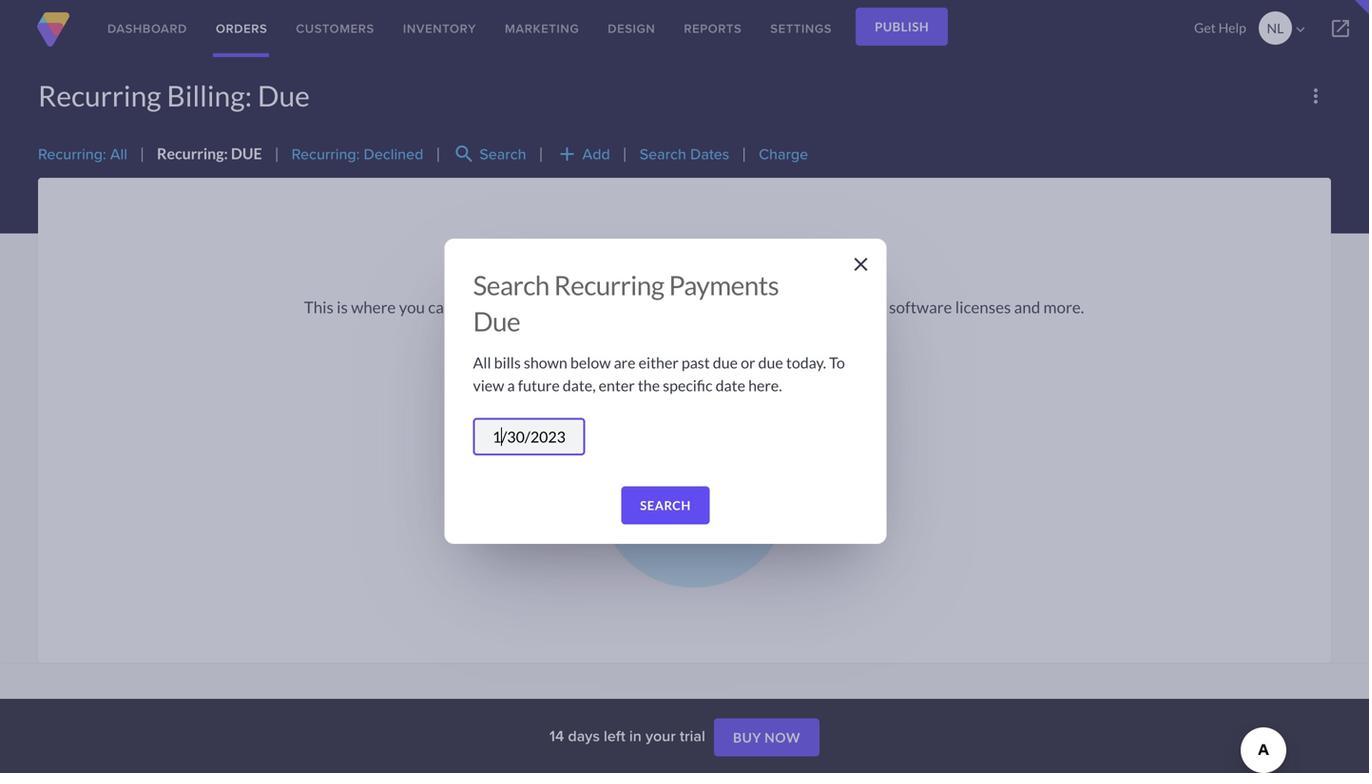 Task type: vqa. For each thing, say whether or not it's contained in the screenshot.
GET HELP
yes



Task type: locate. For each thing, give the bounding box(es) containing it.
recurring up like
[[678, 247, 792, 282]]

dates
[[690, 143, 730, 165]]

search search
[[453, 143, 526, 166]]

or
[[741, 353, 755, 372]]

a
[[507, 376, 515, 395]]

1 vertical spatial recurring
[[554, 269, 664, 301]]

due right or on the right of the page
[[758, 353, 783, 372]]

all down recurring billing: due
[[110, 143, 127, 165]]

0 horizontal spatial all
[[110, 143, 127, 165]]

0 horizontal spatial due
[[258, 78, 310, 113]]

search for search recurring payments due
[[473, 269, 549, 301]]

0 horizontal spatial recurring
[[502, 297, 568, 317]]

0 vertical spatial due
[[258, 78, 310, 113]]

1 vertical spatial all
[[473, 353, 491, 372]]

search for search
[[640, 498, 691, 513]]

buy now link
[[714, 719, 820, 757]]

declined
[[364, 143, 423, 165]]

can
[[428, 297, 453, 317]]

recurring:
[[38, 143, 106, 165], [292, 143, 360, 165], [157, 144, 228, 163]]

date
[[716, 376, 746, 395]]

recurring: for recurring: declined
[[292, 143, 360, 165]]

specific
[[663, 376, 713, 395]]

date,
[[563, 376, 596, 395]]


[[1292, 21, 1309, 38]]

due up the due
[[258, 78, 310, 113]]

enter
[[599, 376, 635, 395]]

payments
[[669, 269, 779, 301]]

1 horizontal spatial all
[[473, 353, 491, 372]]

shown
[[524, 353, 568, 372]]

all
[[110, 143, 127, 165], [473, 353, 491, 372]]

0 horizontal spatial due
[[713, 353, 738, 372]]

you
[[399, 297, 425, 317]]

1 horizontal spatial due
[[758, 353, 783, 372]]

dashboard
[[107, 19, 187, 38]]

0 vertical spatial recurring
[[678, 247, 792, 282]]

None text field
[[473, 418, 585, 456]]

| right add
[[623, 144, 627, 163]]

all up the "view" at left
[[473, 353, 491, 372]]

1 vertical spatial recurring
[[502, 297, 568, 317]]

add
[[556, 143, 579, 166]]

close
[[850, 253, 872, 276]]

search
[[480, 143, 526, 165], [640, 143, 686, 165], [473, 269, 549, 301], [640, 498, 691, 513]]

recurring: due
[[157, 144, 262, 163]]

search inside "search recurring payments due"
[[473, 269, 549, 301]]

| right the due
[[275, 144, 279, 163]]

oops! you don't have any recurring orders yet. image
[[599, 398, 789, 588]]

the
[[638, 376, 660, 395]]

search inside search link
[[640, 498, 691, 513]]

1 horizontal spatial recurring
[[554, 269, 664, 301]]

recurring
[[678, 247, 792, 282], [502, 297, 568, 317]]

add
[[582, 143, 610, 165]]

due left or on the right of the page
[[713, 353, 738, 372]]

1 horizontal spatial recurring:
[[157, 144, 228, 163]]

0 horizontal spatial recurring:
[[38, 143, 106, 165]]

customers
[[296, 19, 375, 38]]

recurring right up
[[502, 297, 568, 317]]

search
[[453, 143, 476, 166]]

where
[[351, 297, 396, 317]]

1 vertical spatial due
[[473, 305, 520, 337]]

2 horizontal spatial recurring:
[[292, 143, 360, 165]]

| left search at the left top of page
[[436, 144, 441, 163]]

search for search dates
[[640, 143, 686, 165]]

due
[[713, 353, 738, 372], [758, 353, 783, 372]]

all bills shown below are either past due or due today. to view a future date, enter the specific date here.
[[473, 353, 845, 395]]

recurring: for recurring: all
[[38, 143, 106, 165]]

due up the bills on the top left of page
[[473, 305, 520, 337]]

1 horizontal spatial recurring
[[678, 247, 792, 282]]

3 | from the left
[[436, 144, 441, 163]]

like
[[707, 297, 732, 317]]

software
[[889, 297, 952, 317]]

help
[[1219, 19, 1246, 36]]

past
[[682, 353, 710, 372]]

1 horizontal spatial due
[[473, 305, 520, 337]]

recurring
[[38, 78, 161, 113], [554, 269, 664, 301]]

now
[[765, 729, 801, 746]]

licenses
[[955, 297, 1011, 317]]

recurring: all
[[38, 143, 127, 165]]

set
[[456, 297, 478, 317]]

recurring: for recurring: due
[[157, 144, 228, 163]]

2 due from the left
[[758, 353, 783, 372]]

subscription
[[735, 297, 822, 317]]

due
[[258, 78, 310, 113], [473, 305, 520, 337]]

|
[[140, 144, 144, 163], [275, 144, 279, 163], [436, 144, 441, 163], [539, 144, 543, 163], [623, 144, 627, 163], [742, 144, 747, 163]]

| right the dates
[[742, 144, 747, 163]]

1 | from the left
[[140, 144, 144, 163]]

| left add
[[539, 144, 543, 163]]

are
[[614, 353, 636, 372]]

charge link
[[759, 143, 808, 165]]

search inside search search
[[480, 143, 526, 165]]

| right recurring: all
[[140, 144, 144, 163]]

5 | from the left
[[623, 144, 627, 163]]

is
[[337, 297, 348, 317]]

due inside "search recurring payments due"
[[473, 305, 520, 337]]

charge
[[759, 143, 808, 165]]

either
[[639, 353, 679, 372]]

manage your recurring billing.
[[513, 247, 875, 282]]

0 vertical spatial recurring
[[38, 78, 161, 113]]



Task type: describe. For each thing, give the bounding box(es) containing it.
this
[[304, 297, 334, 317]]

products
[[641, 297, 704, 317]]

billing
[[571, 297, 614, 317]]

manage
[[513, 247, 611, 282]]

recurring inside "search recurring payments due"
[[554, 269, 664, 301]]

today.
[[786, 353, 826, 372]]

0 horizontal spatial recurring
[[38, 78, 161, 113]]

2 | from the left
[[275, 144, 279, 163]]

reports
[[684, 19, 742, 38]]

recurring billing: due
[[38, 78, 310, 113]]

for
[[617, 297, 638, 317]]

your
[[617, 247, 673, 282]]

orders
[[216, 19, 267, 38]]

6 | from the left
[[742, 144, 747, 163]]

and
[[1014, 297, 1041, 317]]

marketing
[[505, 19, 579, 38]]

search link
[[621, 486, 710, 525]]

billing.
[[797, 247, 875, 282]]

here.
[[748, 376, 782, 395]]

publish
[[875, 19, 929, 34]]

recurring: declined
[[292, 143, 423, 165]]

0 vertical spatial all
[[110, 143, 127, 165]]

up
[[481, 297, 499, 317]]


[[1329, 17, 1352, 40]]

recurring: due link
[[157, 144, 262, 163]]

search recurring payments due
[[473, 269, 779, 337]]

succeed online with volusion's shopping cart software image
[[34, 12, 72, 47]]

dashboard link
[[93, 0, 202, 57]]

services,
[[825, 297, 886, 317]]

inventory
[[403, 19, 476, 38]]

search dates
[[640, 143, 730, 165]]

bills
[[494, 353, 521, 372]]

buy
[[733, 729, 762, 746]]

add add
[[556, 143, 610, 166]]

future
[[518, 376, 560, 395]]

buy now
[[733, 729, 801, 746]]

view
[[473, 376, 504, 395]]

nl 
[[1267, 20, 1309, 38]]

more.
[[1044, 297, 1084, 317]]

search dates link
[[640, 143, 730, 165]]

recurring: declined link
[[292, 143, 423, 165]]

 link
[[1312, 0, 1369, 57]]

to
[[829, 353, 845, 372]]

publish button
[[856, 8, 948, 46]]

this is where you can set up recurring billing for products like subscription services, software licenses and more.
[[304, 297, 1084, 317]]

get
[[1194, 19, 1216, 36]]

all inside all bills shown below are either past due or due today. to view a future date, enter the specific date here.
[[473, 353, 491, 372]]

below
[[570, 353, 611, 372]]

4 | from the left
[[539, 144, 543, 163]]

14
[[550, 725, 564, 747]]

design
[[608, 19, 656, 38]]

recurring: all link
[[38, 143, 127, 165]]

billing:
[[167, 78, 252, 113]]

settings
[[770, 19, 832, 38]]

1 due from the left
[[713, 353, 738, 372]]

get help
[[1194, 19, 1246, 36]]

due
[[231, 144, 262, 163]]

nl
[[1267, 20, 1284, 36]]



